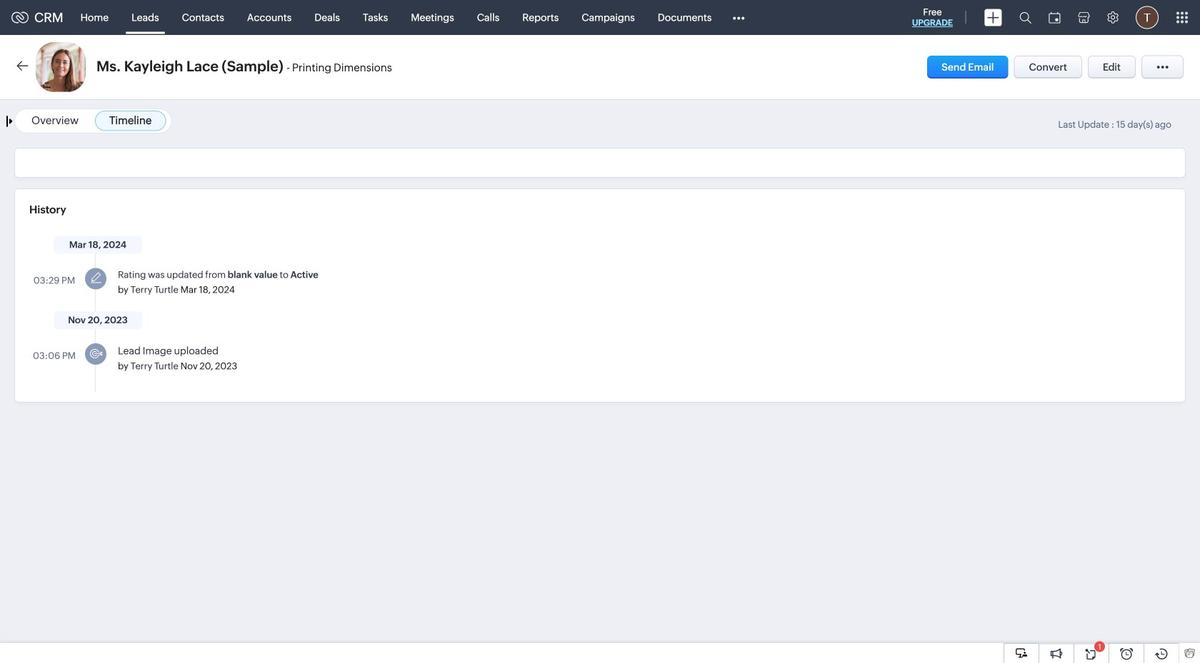 Task type: describe. For each thing, give the bounding box(es) containing it.
profile element
[[1127, 0, 1167, 35]]

logo image
[[11, 12, 29, 23]]

search image
[[1020, 11, 1032, 24]]

create menu element
[[976, 0, 1011, 35]]

search element
[[1011, 0, 1040, 35]]



Task type: locate. For each thing, give the bounding box(es) containing it.
calendar image
[[1049, 12, 1061, 23]]

create menu image
[[985, 9, 1002, 26]]

profile image
[[1136, 6, 1159, 29]]

Other Modules field
[[723, 6, 754, 29]]



Task type: vqa. For each thing, say whether or not it's contained in the screenshot.
Signals Element
no



